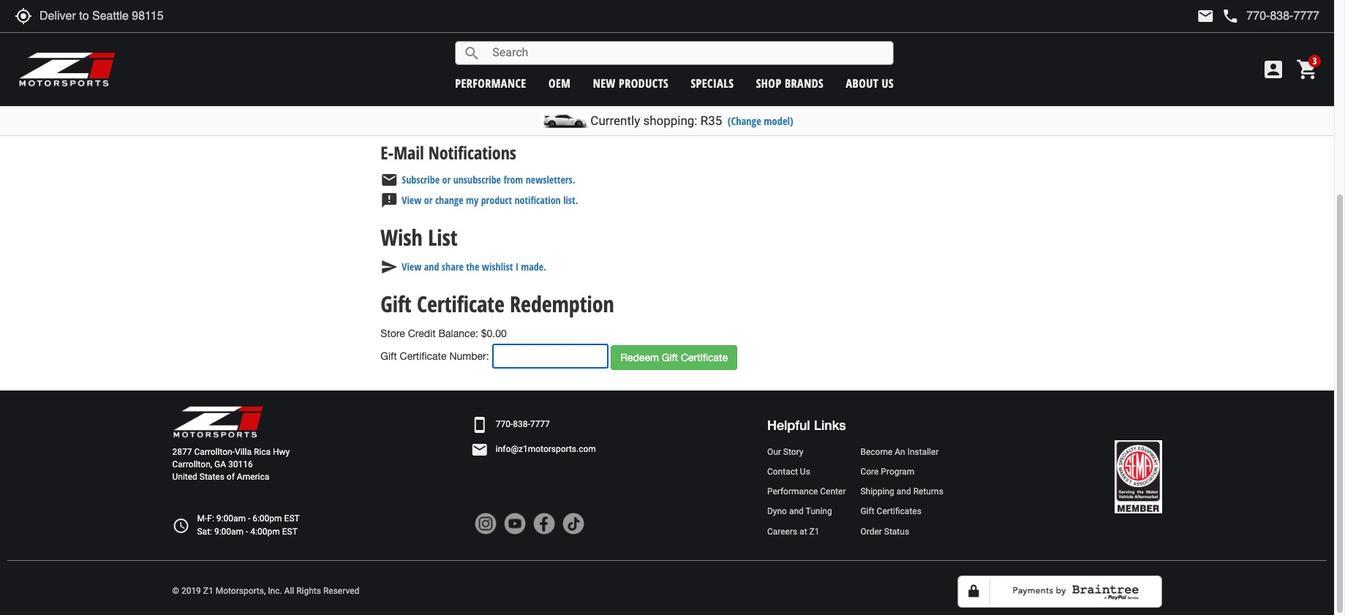 Task type: describe. For each thing, give the bounding box(es) containing it.
currently shopping: r35 (change model)
[[590, 113, 793, 128]]

core
[[860, 467, 879, 477]]

helpful
[[767, 417, 810, 433]]

1 vertical spatial -
[[246, 526, 248, 537]]

at
[[800, 526, 807, 537]]

view the orders i have made. star_outline view all of my unreviewed products.
[[381, 70, 550, 107]]

and for dyno and tuning
[[789, 506, 804, 517]]

mail link
[[1197, 7, 1214, 25]]

performance center link
[[767, 486, 846, 498]]

new products
[[593, 75, 669, 91]]

unreviewed
[[462, 91, 509, 104]]

us for contact us
[[800, 467, 810, 477]]

r35
[[700, 113, 722, 128]]

shopping_cart link
[[1292, 58, 1319, 81]]

(change model) link
[[728, 114, 793, 128]]

info@z1motorsports.com
[[496, 444, 596, 454]]

newsletters.
[[526, 173, 575, 187]]

new
[[593, 75, 616, 91]]

1 view from the top
[[402, 70, 422, 84]]

order status link
[[860, 526, 943, 538]]

gift certificate number:
[[381, 350, 492, 362]]

phone
[[1222, 7, 1239, 25]]

orders
[[440, 70, 465, 84]]

tiktok link image
[[562, 513, 584, 534]]

shipping and returns link
[[860, 486, 943, 498]]

1 vertical spatial est
[[282, 526, 298, 537]]

i inside view the orders i have made. star_outline view all of my unreviewed products.
[[468, 70, 471, 84]]

list
[[428, 222, 457, 252]]

0 vertical spatial 9:00am
[[216, 514, 246, 524]]

rica
[[254, 447, 271, 457]]

shop brands link
[[756, 75, 824, 91]]

unsubscribe
[[453, 173, 501, 187]]

account_box link
[[1258, 58, 1289, 81]]

shopping_cart
[[1296, 58, 1319, 81]]

0 vertical spatial -
[[248, 514, 250, 524]]

gift for gift certificates
[[860, 506, 874, 517]]

my
[[381, 38, 402, 62]]

order status
[[860, 526, 909, 537]]

ga
[[214, 459, 226, 470]]

number:
[[449, 350, 489, 362]]

our story
[[767, 447, 803, 457]]

carrollton-
[[194, 447, 235, 457]]

shop
[[756, 75, 782, 91]]

access_time m-f: 9:00am - 6:00pm est sat: 9:00am - 4:00pm est
[[172, 514, 300, 537]]

dyno and tuning link
[[767, 506, 846, 518]]

the inside the wish list send view and share the wishlist i made.
[[466, 260, 479, 274]]

1 horizontal spatial or
[[442, 173, 451, 187]]

z1 motorsports logo image
[[18, 51, 117, 88]]

about us link
[[846, 75, 894, 91]]

z1 company logo image
[[172, 405, 264, 439]]

contact us
[[767, 467, 810, 477]]

performance center
[[767, 487, 846, 497]]

(change
[[728, 114, 761, 128]]

e-mail notifications email subscribe or unsubscribe from newsletters. announcement view or change my product notification list.
[[381, 140, 578, 209]]

from
[[504, 173, 523, 187]]

certificate for number:
[[400, 350, 447, 362]]

oem link
[[549, 75, 571, 91]]

of inside 2877 carrollton-villa rica hwy carrollton, ga 30116 united states of america
[[227, 472, 235, 482]]

wish list send view and share the wishlist i made.
[[381, 222, 546, 276]]

villa
[[235, 447, 252, 457]]

story
[[783, 447, 803, 457]]

inc.
[[268, 586, 282, 596]]

f:
[[207, 514, 214, 524]]

view inside e-mail notifications email subscribe or unsubscribe from newsletters. announcement view or change my product notification list.
[[402, 193, 422, 207]]

Search search field
[[481, 42, 893, 64]]

and inside the wish list send view and share the wishlist i made.
[[424, 260, 439, 274]]

my_location
[[15, 7, 32, 25]]

products.
[[512, 91, 550, 104]]

share
[[442, 260, 464, 274]]

gift certificates link
[[860, 506, 943, 518]]

gift certificates
[[860, 506, 921, 517]]

links
[[814, 417, 846, 433]]

careers at z1 link
[[767, 526, 846, 538]]

our story link
[[767, 446, 846, 459]]

30116
[[228, 459, 253, 470]]

2877
[[172, 447, 192, 457]]

smartphone
[[471, 416, 488, 433]]

mail
[[1197, 7, 1214, 25]]

performance
[[455, 75, 526, 91]]

shopping:
[[643, 113, 697, 128]]

about us
[[846, 75, 894, 91]]

center
[[820, 487, 846, 497]]

search
[[463, 44, 481, 62]]

i inside the wish list send view and share the wishlist i made.
[[515, 260, 518, 274]]

and for shipping and returns
[[897, 487, 911, 497]]

0 horizontal spatial or
[[424, 193, 433, 207]]

m-
[[197, 514, 207, 524]]

become an installer
[[860, 447, 939, 457]]

announcement
[[381, 192, 398, 209]]

contact
[[767, 467, 798, 477]]

change
[[435, 193, 463, 207]]

redemption
[[510, 289, 614, 319]]



Task type: locate. For each thing, give the bounding box(es) containing it.
2 vertical spatial gift
[[860, 506, 874, 517]]

4:00pm
[[250, 526, 280, 537]]

or left change at top left
[[424, 193, 433, 207]]

1 vertical spatial of
[[227, 472, 235, 482]]

0 horizontal spatial the
[[424, 70, 437, 84]]

None text field
[[492, 344, 608, 369]]

1 horizontal spatial made.
[[521, 260, 546, 274]]

certificate for redemption
[[417, 289, 504, 319]]

notification
[[515, 193, 561, 207]]

0 horizontal spatial i
[[468, 70, 471, 84]]

of right all
[[436, 91, 444, 104]]

us right about
[[882, 75, 894, 91]]

1 horizontal spatial i
[[515, 260, 518, 274]]

the right share
[[466, 260, 479, 274]]

access_time
[[172, 517, 190, 534]]

and inside dyno and tuning link
[[789, 506, 804, 517]]

2 horizontal spatial and
[[897, 487, 911, 497]]

installer
[[907, 447, 939, 457]]

view right announcement
[[402, 193, 422, 207]]

reserved
[[323, 586, 359, 596]]

america
[[237, 472, 269, 482]]

my down unsubscribe
[[466, 193, 479, 207]]

0 vertical spatial z1
[[809, 526, 820, 537]]

certificate
[[417, 289, 504, 319], [400, 350, 447, 362]]

0 vertical spatial the
[[424, 70, 437, 84]]

view right send
[[402, 260, 422, 274]]

z1 right 2019
[[203, 586, 213, 596]]

list.
[[563, 193, 578, 207]]

gift down store
[[381, 350, 397, 362]]

certificate up balance:
[[417, 289, 504, 319]]

my inside e-mail notifications email subscribe or unsubscribe from newsletters. announcement view or change my product notification list.
[[466, 193, 479, 207]]

and left share
[[424, 260, 439, 274]]

9:00am right sat:
[[214, 526, 244, 537]]

0 horizontal spatial made.
[[495, 70, 521, 84]]

1 horizontal spatial the
[[466, 260, 479, 274]]

gift up order
[[860, 506, 874, 517]]

gift certificate redemption
[[381, 289, 614, 319]]

model)
[[764, 114, 793, 128]]

products
[[619, 75, 669, 91]]

0 vertical spatial made.
[[495, 70, 521, 84]]

us down our story link
[[800, 467, 810, 477]]

certificates
[[877, 506, 921, 517]]

2019
[[181, 586, 201, 596]]

notifications
[[428, 140, 516, 164]]

star_outline
[[381, 89, 398, 107]]

1 horizontal spatial of
[[436, 91, 444, 104]]

0 horizontal spatial and
[[424, 260, 439, 274]]

0 vertical spatial certificate
[[417, 289, 504, 319]]

certificate down credit
[[400, 350, 447, 362]]

1 vertical spatial or
[[424, 193, 433, 207]]

est right 4:00pm
[[282, 526, 298, 537]]

the up all
[[424, 70, 437, 84]]

and inside shipping and returns link
[[897, 487, 911, 497]]

0 horizontal spatial email
[[381, 171, 398, 189]]

about
[[846, 75, 879, 91]]

0 vertical spatial of
[[436, 91, 444, 104]]

0 horizontal spatial us
[[800, 467, 810, 477]]

z1 for at
[[809, 526, 820, 537]]

z1 for 2019
[[203, 586, 213, 596]]

and down core program link
[[897, 487, 911, 497]]

gift up store
[[381, 289, 411, 319]]

of
[[436, 91, 444, 104], [227, 472, 235, 482]]

phone link
[[1222, 7, 1319, 25]]

info@z1motorsports.com link
[[496, 443, 596, 456]]

view or change my product notification list. link
[[402, 190, 578, 211]]

have
[[474, 70, 493, 84]]

my inside view the orders i have made. star_outline view all of my unreviewed products.
[[447, 91, 459, 104]]

0 vertical spatial us
[[882, 75, 894, 91]]

770-838-7777 link
[[496, 418, 550, 431]]

order
[[860, 526, 882, 537]]

sema member logo image
[[1115, 440, 1162, 514]]

view left all
[[402, 91, 422, 104]]

and right 'dyno'
[[789, 506, 804, 517]]

z1 inside careers at z1 link
[[809, 526, 820, 537]]

©
[[172, 586, 179, 596]]

performance
[[767, 487, 818, 497]]

all
[[284, 586, 294, 596]]

9:00am
[[216, 514, 246, 524], [214, 526, 244, 537]]

dyno and tuning
[[767, 506, 832, 517]]

view and share the wishlist i made. link
[[402, 257, 546, 277]]

None submit
[[611, 345, 737, 370]]

2 view from the top
[[402, 91, 422, 104]]

0 horizontal spatial of
[[227, 472, 235, 482]]

dyno
[[767, 506, 787, 517]]

1 horizontal spatial us
[[882, 75, 894, 91]]

i left 'have' at the left top of page
[[468, 70, 471, 84]]

0 vertical spatial email
[[381, 171, 398, 189]]

0 vertical spatial or
[[442, 173, 451, 187]]

balance:
[[438, 328, 478, 340]]

1 vertical spatial the
[[466, 260, 479, 274]]

1 horizontal spatial and
[[789, 506, 804, 517]]

gift for gift certificate number:
[[381, 350, 397, 362]]

1 vertical spatial us
[[800, 467, 810, 477]]

shipping and returns
[[860, 487, 943, 497]]

1 horizontal spatial z1
[[809, 526, 820, 537]]

become an installer link
[[860, 446, 943, 459]]

1 vertical spatial made.
[[521, 260, 546, 274]]

1 horizontal spatial my
[[466, 193, 479, 207]]

6:00pm
[[252, 514, 282, 524]]

2 vertical spatial and
[[789, 506, 804, 517]]

0 horizontal spatial my
[[447, 91, 459, 104]]

careers at z1
[[767, 526, 820, 537]]

rights
[[296, 586, 321, 596]]

0 vertical spatial gift
[[381, 289, 411, 319]]

0 vertical spatial est
[[284, 514, 300, 524]]

4 view from the top
[[402, 260, 422, 274]]

1 vertical spatial i
[[515, 260, 518, 274]]

program
[[881, 467, 915, 477]]

specials
[[691, 75, 734, 91]]

core program
[[860, 467, 915, 477]]

facebook link image
[[533, 513, 555, 534]]

tuning
[[806, 506, 832, 517]]

770-
[[496, 419, 513, 429]]

made. right 'have' at the left top of page
[[495, 70, 521, 84]]

currently
[[590, 113, 640, 128]]

product
[[481, 193, 512, 207]]

7777
[[530, 419, 550, 429]]

1 vertical spatial and
[[897, 487, 911, 497]]

2877 carrollton-villa rica hwy carrollton, ga 30116 united states of america
[[172, 447, 290, 482]]

send
[[381, 258, 398, 276]]

- left 4:00pm
[[246, 526, 248, 537]]

oem
[[549, 75, 571, 91]]

view
[[402, 70, 422, 84], [402, 91, 422, 104], [402, 193, 422, 207], [402, 260, 422, 274]]

sat:
[[197, 526, 212, 537]]

my
[[447, 91, 459, 104], [466, 193, 479, 207]]

1 horizontal spatial email
[[471, 441, 488, 458]]

contact us link
[[767, 466, 846, 479]]

est right 6:00pm in the left of the page
[[284, 514, 300, 524]]

1 vertical spatial my
[[466, 193, 479, 207]]

us for about us
[[882, 75, 894, 91]]

email inside e-mail notifications email subscribe or unsubscribe from newsletters. announcement view or change my product notification list.
[[381, 171, 398, 189]]

us
[[882, 75, 894, 91], [800, 467, 810, 477]]

youtube link image
[[504, 513, 526, 534]]

shop brands
[[756, 75, 824, 91]]

us inside contact us link
[[800, 467, 810, 477]]

0 vertical spatial i
[[468, 70, 471, 84]]

helpful links
[[767, 417, 846, 433]]

1 vertical spatial certificate
[[400, 350, 447, 362]]

instagram link image
[[475, 513, 496, 534]]

mail phone
[[1197, 7, 1239, 25]]

0 horizontal spatial z1
[[203, 586, 213, 596]]

or up change at top left
[[442, 173, 451, 187]]

orders
[[407, 38, 452, 62]]

made. inside the wish list send view and share the wishlist i made.
[[521, 260, 546, 274]]

$0.00
[[481, 328, 507, 340]]

e-
[[381, 140, 394, 164]]

est
[[284, 514, 300, 524], [282, 526, 298, 537]]

email down the smartphone
[[471, 441, 488, 458]]

or
[[442, 173, 451, 187], [424, 193, 433, 207]]

1 vertical spatial email
[[471, 441, 488, 458]]

carrollton,
[[172, 459, 212, 470]]

email up announcement
[[381, 171, 398, 189]]

gift for gift certificate redemption
[[381, 289, 411, 319]]

performance link
[[455, 75, 526, 91]]

my down orders
[[447, 91, 459, 104]]

3 view from the top
[[402, 193, 422, 207]]

0 vertical spatial my
[[447, 91, 459, 104]]

status
[[884, 526, 909, 537]]

1 vertical spatial 9:00am
[[214, 526, 244, 537]]

subscribe
[[402, 173, 440, 187]]

of inside view the orders i have made. star_outline view all of my unreviewed products.
[[436, 91, 444, 104]]

0 vertical spatial and
[[424, 260, 439, 274]]

of down 30116
[[227, 472, 235, 482]]

the inside view the orders i have made. star_outline view all of my unreviewed products.
[[424, 70, 437, 84]]

view inside the wish list send view and share the wishlist i made.
[[402, 260, 422, 274]]

1 vertical spatial z1
[[203, 586, 213, 596]]

our
[[767, 447, 781, 457]]

made. inside view the orders i have made. star_outline view all of my unreviewed products.
[[495, 70, 521, 84]]

- left 6:00pm in the left of the page
[[248, 514, 250, 524]]

view down my orders
[[402, 70, 422, 84]]

9:00am right f:
[[216, 514, 246, 524]]

store credit balance: $0.00
[[381, 328, 507, 340]]

states
[[200, 472, 224, 482]]

1 vertical spatial gift
[[381, 350, 397, 362]]

made. right wishlist
[[521, 260, 546, 274]]

the
[[424, 70, 437, 84], [466, 260, 479, 274]]

smartphone 770-838-7777
[[471, 416, 550, 433]]

core program link
[[860, 466, 943, 479]]

subscribe or unsubscribe from newsletters. link
[[402, 170, 575, 190]]

credit
[[408, 328, 436, 340]]

i right wishlist
[[515, 260, 518, 274]]

z1 right at
[[809, 526, 820, 537]]



Task type: vqa. For each thing, say whether or not it's contained in the screenshot.
Helpful Links
yes



